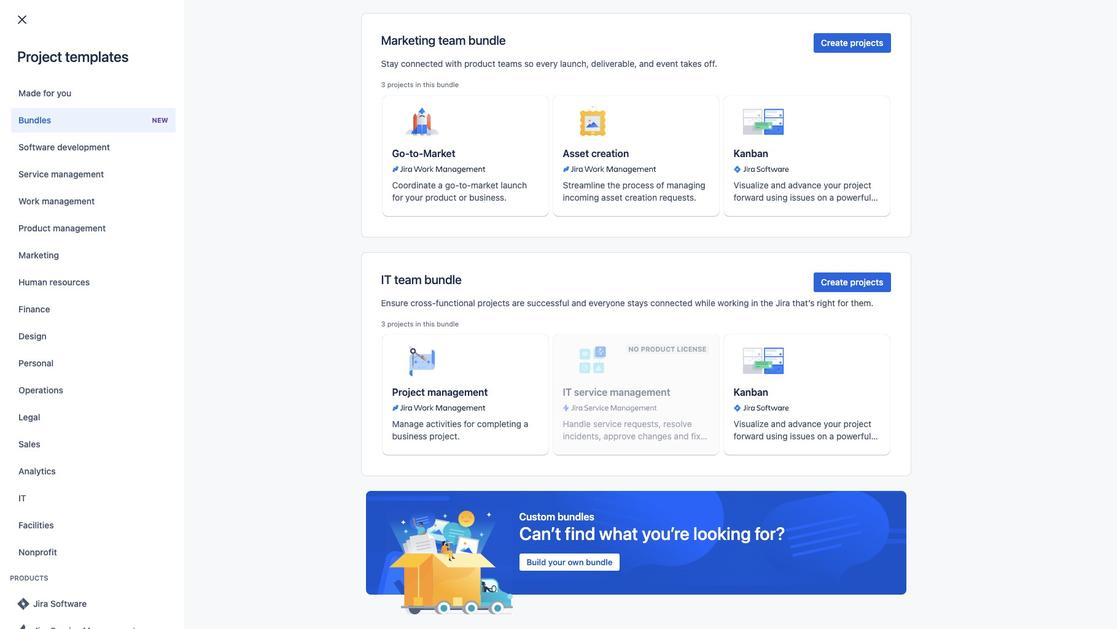 Task type: vqa. For each thing, say whether or not it's contained in the screenshot.
More information about the Context fields image at the top left
no



Task type: locate. For each thing, give the bounding box(es) containing it.
analytics button
[[11, 459, 176, 484]]

templates inside button
[[935, 149, 975, 160]]

your inside hover to preview a template for your next project
[[1038, 69, 1056, 80]]

0 vertical spatial issues
[[790, 192, 815, 203]]

3 team-managed software from the top
[[330, 267, 429, 278]]

0 vertical spatial jira
[[211, 90, 225, 101]]

0 horizontal spatial team
[[394, 273, 422, 287]]

3 projects in this bundle down cross- on the left of page
[[381, 320, 459, 328]]

1 vertical spatial using
[[766, 431, 788, 442]]

2 horizontal spatial it
[[563, 387, 572, 398]]

0 vertical spatial board.
[[734, 204, 759, 215]]

1 horizontal spatial market
[[471, 180, 499, 190]]

1 kanban from the top
[[734, 148, 769, 159]]

1 horizontal spatial product
[[464, 58, 496, 69]]

4 team-managed software from the top
[[330, 296, 429, 307]]

product right with
[[464, 58, 496, 69]]

0 vertical spatial team
[[438, 33, 466, 47]]

create inside 'primary' element
[[454, 11, 481, 22]]

3 team- from the top
[[330, 208, 355, 219]]

1 vertical spatial 3 projects in this bundle
[[381, 320, 459, 328]]

hover to preview a template for your next project
[[912, 69, 1075, 92]]

1 vertical spatial kanban
[[734, 387, 769, 398]]

team-managed software for the star nova project image
[[330, 267, 429, 278]]

1 forward from the top
[[734, 192, 764, 203]]

kanban
[[734, 148, 769, 159], [734, 387, 769, 398]]

1 visualize from the top
[[734, 180, 769, 190]]

0 horizontal spatial product
[[18, 223, 51, 233]]

1 vertical spatial visualize
[[734, 419, 769, 430]]

1 vertical spatial project
[[844, 180, 872, 190]]

incidents,
[[563, 431, 601, 442]]

connected
[[401, 58, 443, 69], [651, 298, 693, 308]]

project
[[17, 48, 62, 65], [95, 266, 123, 277], [392, 387, 425, 398]]

management for project management
[[427, 387, 488, 398]]

issues for marketing team bundle
[[790, 192, 815, 203]]

software up cross- on the left of page
[[395, 267, 429, 278]]

business up coordinate
[[395, 149, 430, 160]]

product
[[18, 223, 51, 233], [330, 238, 361, 248]]

event
[[656, 58, 678, 69]]

jira down the products
[[33, 599, 48, 609]]

bundles
[[558, 512, 595, 523]]

1 advance from the top
[[788, 180, 822, 190]]

creation down "process"
[[625, 192, 657, 203]]

managed for nova project
[[355, 267, 392, 278]]

1 visualize and advance your project forward using issues on a powerful board. from the top
[[734, 180, 872, 215]]

2 managed from the top
[[355, 179, 392, 189]]

jira work management image down asset creation
[[563, 164, 656, 174]]

0 vertical spatial in
[[416, 80, 421, 88]]

1 managed from the top
[[355, 149, 392, 160]]

resolve
[[663, 419, 692, 430]]

managed for goodmorning
[[355, 179, 392, 189]]

create projects up templates button
[[821, 37, 884, 48]]

software development
[[18, 142, 110, 152]]

management for work management
[[42, 196, 95, 206]]

team- for nova project
[[330, 267, 355, 278]]

0 vertical spatial forward
[[734, 192, 764, 203]]

software
[[395, 179, 429, 189], [395, 208, 429, 219], [395, 267, 429, 278], [395, 296, 429, 307]]

4 managed from the top
[[355, 267, 392, 278]]

0 vertical spatial connected
[[401, 58, 443, 69]]

service management button
[[11, 162, 176, 187]]

software for the star nova project image
[[395, 267, 429, 278]]

creation
[[591, 148, 629, 159], [625, 192, 657, 203]]

1 3 from the top
[[381, 80, 385, 88]]

0 horizontal spatial jira
[[33, 599, 48, 609]]

visualize for it team bundle
[[734, 419, 769, 430]]

2 vertical spatial project
[[844, 419, 872, 430]]

1 vertical spatial to-
[[459, 180, 471, 190]]

advance
[[788, 180, 822, 190], [788, 419, 822, 430]]

3 for marketing team bundle
[[381, 80, 385, 88]]

3 down ensure
[[381, 320, 385, 328]]

in down cross- on the left of page
[[416, 320, 421, 328]]

software down the nonprofit button
[[50, 599, 87, 609]]

2 vertical spatial using
[[602, 444, 624, 454]]

1 3 projects in this bundle from the top
[[381, 80, 459, 88]]

team-
[[330, 149, 355, 160], [330, 179, 355, 189], [330, 208, 355, 219], [330, 267, 355, 278], [330, 296, 355, 307]]

1 vertical spatial 3
[[381, 320, 385, 328]]

nonprofit button
[[11, 541, 176, 565]]

human resources button
[[11, 270, 176, 295]]

jira software image
[[16, 597, 31, 612], [16, 597, 31, 612]]

jira
[[211, 90, 225, 101], [776, 298, 790, 308], [33, 599, 48, 609]]

requests,
[[624, 419, 661, 430]]

in
[[416, 80, 421, 88], [751, 298, 758, 308], [416, 320, 421, 328]]

functional
[[436, 298, 475, 308]]

go to market sample
[[72, 148, 155, 159]]

create up marketing team bundle on the top of the page
[[454, 11, 481, 22]]

issues for it team bundle
[[790, 431, 815, 442]]

3 managed from the top
[[355, 208, 392, 219]]

product inside coordinate a go-to-market launch for your product or business.
[[425, 192, 457, 203]]

0 horizontal spatial to-
[[409, 148, 423, 159]]

1 vertical spatial project
[[95, 266, 123, 277]]

to inside "go to market sample" link
[[86, 148, 94, 159]]

forward for marketing team bundle
[[734, 192, 764, 203]]

2 vertical spatial product
[[641, 345, 675, 353]]

1 vertical spatial forward
[[734, 431, 764, 442]]

team up with
[[438, 33, 466, 47]]

5 team- from the top
[[330, 296, 355, 307]]

it up handle
[[563, 387, 572, 398]]

1 team- from the top
[[330, 149, 355, 160]]

product right no
[[641, 345, 675, 353]]

0 vertical spatial this
[[423, 80, 435, 88]]

0 horizontal spatial templates
[[822, 53, 864, 64]]

product down go-
[[425, 192, 457, 203]]

management down 'go'
[[51, 169, 104, 179]]

projects up them.
[[851, 277, 884, 287]]

template
[[988, 69, 1023, 80]]

market inside coordinate a go-to-market launch for your product or business.
[[471, 180, 499, 190]]

you
[[57, 88, 71, 98]]

team- left ensure
[[330, 296, 355, 307]]

team
[[438, 33, 466, 47], [394, 273, 422, 287]]

team-managed software down team-managed business
[[330, 179, 429, 189]]

2 issues from the top
[[790, 431, 815, 442]]

Search field
[[884, 7, 1007, 27]]

managed left cross- on the left of page
[[355, 296, 392, 307]]

for inside hover to preview a template for your next project
[[1025, 69, 1036, 80]]

this for it
[[423, 320, 435, 328]]

bundle
[[469, 33, 506, 47], [437, 80, 459, 88], [425, 273, 462, 287], [437, 320, 459, 328], [586, 558, 613, 568]]

marketing for marketing team bundle
[[381, 33, 436, 47]]

to- up or
[[459, 180, 471, 190]]

1 vertical spatial service
[[593, 419, 622, 430]]

0 vertical spatial product
[[464, 58, 496, 69]]

project for marketing team bundle
[[844, 180, 872, 190]]

2 software from the top
[[395, 208, 429, 219]]

team-managed software down it team bundle
[[330, 296, 429, 307]]

bundle down with
[[437, 80, 459, 88]]

managed up product discovery on the left top of the page
[[355, 208, 392, 219]]

jira work management image up "process"
[[563, 164, 709, 174]]

create projects button up them.
[[814, 273, 891, 292]]

the inside streamline the process of managing incoming asset creation requests.
[[608, 180, 620, 190]]

templates group
[[740, 49, 872, 69]]

in right working
[[751, 298, 758, 308]]

launch
[[501, 180, 527, 190]]

2 powerful from the top
[[837, 431, 871, 442]]

team-managed software up "discovery"
[[330, 208, 429, 219]]

for left you
[[43, 88, 55, 98]]

projects down stay
[[387, 80, 414, 88]]

1 vertical spatial this
[[423, 320, 435, 328]]

every
[[536, 58, 558, 69]]

1 vertical spatial issues
[[790, 431, 815, 442]]

create projects button for marketing team bundle
[[814, 33, 891, 53]]

0 vertical spatial 3 projects in this bundle
[[381, 80, 459, 88]]

2 board. from the top
[[734, 444, 759, 454]]

team- up product discovery on the left top of the page
[[330, 208, 355, 219]]

can't
[[519, 524, 561, 545]]

management
[[51, 169, 104, 179], [42, 196, 95, 206], [53, 223, 106, 233], [427, 387, 488, 398], [610, 387, 671, 398]]

0 vertical spatial templates
[[65, 48, 129, 65]]

for?
[[755, 524, 785, 545]]

service up handle
[[574, 387, 608, 398]]

for down coordinate
[[392, 192, 403, 203]]

to inside hover to preview a template for your next project
[[937, 69, 945, 80]]

1 vertical spatial powerful
[[837, 431, 871, 442]]

team- down team-managed business
[[330, 179, 355, 189]]

create projects button down search icon
[[814, 33, 891, 53]]

management for service management
[[51, 169, 104, 179]]

1 software from the top
[[395, 179, 429, 189]]

to right hover
[[937, 69, 945, 80]]

2 on from the top
[[817, 431, 827, 442]]

hover
[[912, 69, 935, 80]]

1 vertical spatial product
[[425, 192, 457, 203]]

2 team- from the top
[[330, 179, 355, 189]]

5 managed from the top
[[355, 296, 392, 307]]

more
[[912, 149, 932, 160]]

0 horizontal spatial market
[[96, 148, 124, 159]]

project management
[[392, 387, 488, 398]]

jira work management image up manage activities for completing a business project. at the left bottom
[[392, 404, 538, 414]]

1 vertical spatial it
[[563, 387, 572, 398]]

3 projects in this bundle
[[381, 80, 459, 88], [381, 320, 459, 328]]

jira right choose
[[211, 90, 225, 101]]

software down it team bundle
[[395, 296, 429, 307]]

the right working
[[761, 298, 774, 308]]

0 vertical spatial the
[[608, 180, 620, 190]]

0 vertical spatial powerful
[[837, 192, 871, 203]]

1 powerful from the top
[[837, 192, 871, 203]]

it inside button
[[18, 493, 26, 504]]

2 vertical spatial in
[[416, 320, 421, 328]]

board. for marketing team bundle
[[734, 204, 759, 215]]

this for marketing
[[423, 80, 435, 88]]

4 team- from the top
[[330, 267, 355, 278]]

jira work management image up go-
[[392, 164, 538, 174]]

0 horizontal spatial marketing
[[18, 250, 59, 260]]

business down manage in the bottom of the page
[[392, 431, 427, 442]]

3 down stay
[[381, 80, 385, 88]]

marketing up stay
[[381, 33, 436, 47]]

2 horizontal spatial product
[[641, 345, 675, 353]]

1 vertical spatial on
[[817, 431, 827, 442]]

management up activities
[[427, 387, 488, 398]]

1 vertical spatial marketing
[[18, 250, 59, 260]]

for right template
[[1025, 69, 1036, 80]]

1 create projects from the top
[[821, 37, 884, 48]]

2 3 from the top
[[381, 320, 385, 328]]

project up made for you in the top left of the page
[[17, 48, 62, 65]]

market
[[423, 148, 455, 159]]

that's
[[793, 298, 815, 308]]

2 this from the top
[[423, 320, 435, 328]]

1 vertical spatial the
[[761, 298, 774, 308]]

1 create projects button from the top
[[814, 33, 891, 53]]

1 horizontal spatial to-
[[459, 180, 471, 190]]

made for you button
[[11, 81, 176, 106]]

0 vertical spatial visualize
[[734, 180, 769, 190]]

jira service management image up requests, at the bottom of the page
[[563, 404, 709, 414]]

2 create projects from the top
[[821, 277, 884, 287]]

product discovery
[[330, 238, 403, 248]]

3 projects in this bundle down stay
[[381, 80, 459, 88]]

1 horizontal spatial team
[[438, 33, 466, 47]]

human
[[18, 277, 47, 287]]

1 vertical spatial create projects button
[[814, 273, 891, 292]]

0 vertical spatial using
[[766, 192, 788, 203]]

templates
[[65, 48, 129, 65], [935, 149, 975, 160]]

jira work management image down project management
[[392, 404, 485, 414]]

managed down product discovery on the left top of the page
[[355, 267, 392, 278]]

create up templates button
[[821, 37, 848, 48]]

product left "discovery"
[[330, 238, 361, 248]]

0 horizontal spatial it
[[18, 493, 26, 504]]

marketing up the star nova project image
[[18, 250, 59, 260]]

0 horizontal spatial project
[[17, 48, 62, 65]]

1 horizontal spatial marketing
[[381, 33, 436, 47]]

powerful for it team bundle
[[837, 431, 871, 442]]

it up facilities
[[18, 493, 26, 504]]

service
[[574, 387, 608, 398], [593, 419, 622, 430]]

connected left the while
[[651, 298, 693, 308]]

0 vertical spatial product
[[18, 223, 51, 233]]

service for handle
[[593, 419, 622, 430]]

project for it team bundle
[[844, 419, 872, 430]]

team-managed software for star goodmorning image
[[330, 179, 429, 189]]

this
[[423, 80, 435, 88], [423, 320, 435, 328]]

management up product management
[[42, 196, 95, 206]]

it button
[[11, 487, 176, 511]]

previous image
[[27, 335, 42, 350]]

1 vertical spatial connected
[[651, 298, 693, 308]]

jira service management image
[[563, 404, 709, 414], [563, 404, 657, 414], [16, 624, 31, 630]]

0 vertical spatial to
[[937, 69, 945, 80]]

connected left with
[[401, 58, 443, 69]]

jira service management image
[[16, 624, 31, 630]]

work management button
[[11, 189, 176, 214]]

0 vertical spatial project
[[17, 48, 62, 65]]

3 software from the top
[[395, 267, 429, 278]]

2 forward from the top
[[734, 431, 764, 442]]

0 vertical spatial it
[[381, 273, 392, 287]]

1 horizontal spatial project
[[95, 266, 123, 277]]

create projects up them.
[[821, 277, 884, 287]]

1 horizontal spatial product
[[330, 238, 361, 248]]

custom
[[519, 512, 555, 523]]

1 this from the top
[[423, 80, 435, 88]]

project right the nova
[[95, 266, 123, 277]]

management inside button
[[42, 196, 95, 206]]

2 horizontal spatial project
[[392, 387, 425, 398]]

1 vertical spatial create
[[821, 37, 848, 48]]

2 kanban from the top
[[734, 387, 769, 398]]

project up manage in the bottom of the page
[[392, 387, 425, 398]]

software down bundles
[[18, 142, 55, 152]]

asset
[[601, 192, 623, 203]]

1 vertical spatial to
[[86, 148, 94, 159]]

product for product management
[[18, 223, 51, 233]]

2 visualize and advance your project forward using issues on a powerful board. from the top
[[734, 419, 872, 454]]

for inside coordinate a go-to-market launch for your product or business.
[[392, 192, 403, 203]]

the up asset
[[608, 180, 620, 190]]

1 on from the top
[[817, 192, 827, 203]]

search image
[[889, 12, 899, 22]]

product inside button
[[18, 223, 51, 233]]

jira left that's
[[776, 298, 790, 308]]

team-managed software down "discovery"
[[330, 267, 429, 278]]

using
[[766, 192, 788, 203], [766, 431, 788, 442], [602, 444, 624, 454]]

service for it
[[574, 387, 608, 398]]

0 horizontal spatial product
[[425, 192, 457, 203]]

market up business.
[[471, 180, 499, 190]]

2 visualize from the top
[[734, 419, 769, 430]]

creation right the asset
[[591, 148, 629, 159]]

1 vertical spatial visualize and advance your project forward using issues on a powerful board.
[[734, 419, 872, 454]]

it for it team bundle
[[381, 273, 392, 287]]

templates button
[[815, 49, 872, 69]]

service up approve
[[593, 419, 622, 430]]

2 create projects button from the top
[[814, 273, 891, 292]]

0 vertical spatial visualize and advance your project forward using issues on a powerful board.
[[734, 180, 872, 215]]

star goodmorning image
[[29, 177, 44, 192]]

products
[[10, 574, 48, 582]]

project
[[912, 82, 940, 92], [844, 180, 872, 190], [844, 419, 872, 430]]

2 3 projects in this bundle from the top
[[381, 320, 459, 328]]

4 software from the top
[[395, 296, 429, 307]]

0 vertical spatial market
[[96, 148, 124, 159]]

discovery
[[364, 238, 403, 248]]

0 vertical spatial software
[[18, 142, 55, 152]]

1 vertical spatial jira
[[776, 298, 790, 308]]

for
[[1025, 69, 1036, 80], [43, 88, 55, 98], [392, 192, 403, 203], [838, 298, 849, 308], [464, 419, 475, 430]]

0 vertical spatial marketing
[[381, 33, 436, 47]]

visualize and advance your project forward using issues on a powerful board. for it team bundle
[[734, 419, 872, 454]]

0 vertical spatial advance
[[788, 180, 822, 190]]

on for it team bundle
[[817, 431, 827, 442]]

bundles
[[18, 115, 51, 125]]

marketing inside marketing "button"
[[18, 250, 59, 260]]

templates right more
[[935, 149, 975, 160]]

0 vertical spatial on
[[817, 192, 827, 203]]

finance
[[18, 304, 50, 315]]

team up ensure
[[394, 273, 422, 287]]

forward for it team bundle
[[734, 431, 764, 442]]

bundle right the own
[[586, 558, 613, 568]]

0 vertical spatial create projects button
[[814, 33, 891, 53]]

1 issues from the top
[[790, 192, 815, 203]]

templates up made for you button
[[65, 48, 129, 65]]

1 board. from the top
[[734, 204, 759, 215]]

0 vertical spatial 3
[[381, 80, 385, 88]]

it
[[381, 273, 392, 287], [563, 387, 572, 398], [18, 493, 26, 504]]

0 horizontal spatial to
[[86, 148, 94, 159]]

service inside handle service requests, resolve incidents, approve changes and fix problems using itsm best practices.
[[593, 419, 622, 430]]

star project-1374 image
[[29, 295, 44, 309]]

jira work management image
[[392, 164, 538, 174], [392, 164, 485, 174], [563, 164, 709, 174], [563, 164, 656, 174], [392, 404, 538, 414], [392, 404, 485, 414]]

software down go-
[[395, 179, 429, 189]]

1 vertical spatial in
[[751, 298, 758, 308]]

projects
[[851, 37, 884, 48], [387, 80, 414, 88], [851, 277, 884, 287], [478, 298, 510, 308], [387, 320, 414, 328]]

approve
[[604, 431, 636, 442]]

software for star project-1374 image
[[395, 296, 429, 307]]

2 vertical spatial create
[[821, 277, 848, 287]]

this down marketing team bundle on the top of the page
[[423, 80, 435, 88]]

1 vertical spatial market
[[471, 180, 499, 190]]

1 vertical spatial team
[[394, 273, 422, 287]]

next
[[1058, 69, 1075, 80]]

project for project management
[[392, 387, 425, 398]]

team- down product discovery on the left top of the page
[[330, 267, 355, 278]]

business
[[395, 149, 430, 160], [392, 431, 427, 442]]

0 vertical spatial service
[[574, 387, 608, 398]]

managed down team-managed business
[[355, 179, 392, 189]]

2 advance from the top
[[788, 419, 822, 430]]

1 horizontal spatial to
[[937, 69, 945, 80]]

0 horizontal spatial connected
[[401, 58, 443, 69]]

1 team-managed software from the top
[[330, 179, 429, 189]]

1 vertical spatial templates
[[935, 149, 975, 160]]

1 vertical spatial board.
[[734, 444, 759, 454]]

jira software image
[[734, 164, 880, 174], [734, 164, 789, 174], [734, 404, 880, 414], [734, 404, 789, 414]]

create projects
[[821, 37, 884, 48], [821, 277, 884, 287]]

2 vertical spatial project
[[392, 387, 425, 398]]

software down coordinate
[[395, 208, 429, 219]]

to-
[[409, 148, 423, 159], [459, 180, 471, 190]]

market up service management button at the top of page
[[96, 148, 124, 159]]

0 vertical spatial create
[[454, 11, 481, 22]]

create up right on the right
[[821, 277, 848, 287]]

software
[[18, 142, 55, 152], [50, 599, 87, 609]]

to- up coordinate
[[409, 148, 423, 159]]

team- left go-
[[330, 149, 355, 160]]

to right 'go'
[[86, 148, 94, 159]]

streamline the process of managing incoming asset creation requests.
[[563, 180, 706, 203]]

what
[[599, 524, 638, 545]]

you're
[[642, 524, 690, 545]]

managed left go-
[[355, 149, 392, 160]]

1 vertical spatial business
[[392, 431, 427, 442]]

jira inside button
[[33, 599, 48, 609]]

back to projects image
[[15, 12, 29, 27]]

1 horizontal spatial it
[[381, 273, 392, 287]]

1 vertical spatial advance
[[788, 419, 822, 430]]

1 vertical spatial software
[[50, 599, 87, 609]]

product up 'star nacho prod' icon
[[18, 223, 51, 233]]

in down marketing team bundle on the top of the page
[[416, 80, 421, 88]]

to
[[937, 69, 945, 80], [86, 148, 94, 159]]

create for it team bundle
[[821, 277, 848, 287]]

management down work management button
[[53, 223, 106, 233]]

1 horizontal spatial templates
[[935, 149, 975, 160]]

on for marketing team bundle
[[817, 192, 827, 203]]

board. for it team bundle
[[734, 444, 759, 454]]

it up ensure
[[381, 273, 392, 287]]

1 horizontal spatial jira
[[211, 90, 225, 101]]

this down cross- on the left of page
[[423, 320, 435, 328]]

using for marketing team bundle
[[766, 192, 788, 203]]

software for star goodmorning image
[[395, 179, 429, 189]]

fix
[[691, 431, 701, 442]]

2 team-managed software from the top
[[330, 208, 429, 219]]

project.
[[430, 431, 460, 442]]



Task type: describe. For each thing, give the bounding box(es) containing it.
goodmorning
[[72, 178, 127, 188]]

resources
[[50, 277, 90, 287]]

go-
[[392, 148, 409, 159]]

coordinate a go-to-market launch for your product or business.
[[392, 180, 527, 203]]

management up requests, at the bottom of the page
[[610, 387, 671, 398]]

a inside coordinate a go-to-market launch for your product or business.
[[438, 180, 443, 190]]

no product license
[[629, 345, 707, 353]]

sales
[[18, 439, 40, 450]]

kanban for marketing team bundle
[[734, 148, 769, 159]]

kanban for it team bundle
[[734, 387, 769, 398]]

visualize and advance your project forward using issues on a powerful board. for marketing team bundle
[[734, 180, 872, 215]]

finance button
[[11, 297, 176, 322]]

create projects for marketing team bundle
[[821, 37, 884, 48]]

made for you
[[18, 88, 71, 98]]

software inside software development button
[[18, 142, 55, 152]]

marketing for marketing
[[18, 250, 59, 260]]

3 projects in this bundle for it
[[381, 320, 459, 328]]

for inside button
[[43, 88, 55, 98]]

team for it
[[394, 273, 422, 287]]

for inside manage activities for completing a business project.
[[464, 419, 475, 430]]

product management button
[[11, 216, 176, 241]]

2 horizontal spatial jira
[[776, 298, 790, 308]]

projects
[[25, 50, 77, 68]]

manage activities for completing a business project.
[[392, 419, 529, 442]]

nonprofit
[[18, 547, 57, 558]]

to for preview
[[937, 69, 945, 80]]

projects left are
[[478, 298, 510, 308]]

are
[[512, 298, 525, 308]]

software inside "jira software" button
[[50, 599, 87, 609]]

business inside manage activities for completing a business project.
[[392, 431, 427, 442]]

human resources
[[18, 277, 90, 287]]

and inside handle service requests, resolve incidents, approve changes and fix problems using itsm best practices.
[[674, 431, 689, 442]]

no
[[629, 345, 639, 353]]

goodmorning link
[[53, 177, 222, 192]]

primary element
[[7, 0, 874, 34]]

business.
[[469, 192, 507, 203]]

go-to-market
[[392, 148, 455, 159]]

create projects for it team bundle
[[821, 277, 884, 287]]

best
[[649, 444, 666, 454]]

1 horizontal spatial the
[[761, 298, 774, 308]]

itsm
[[626, 444, 647, 454]]

launch,
[[560, 58, 589, 69]]

successful
[[527, 298, 569, 308]]

to for market
[[86, 148, 94, 159]]

streamline
[[563, 180, 605, 190]]

stay
[[381, 58, 399, 69]]

handle service requests, resolve incidents, approve changes and fix problems using itsm best practices.
[[563, 419, 708, 454]]

ensure
[[381, 298, 408, 308]]

3 for it team bundle
[[381, 320, 385, 328]]

it for it service management
[[563, 387, 572, 398]]

visualize for marketing team bundle
[[734, 180, 769, 190]]

design
[[18, 331, 47, 342]]

stay connected with product teams so every launch, deliverable, and event takes off.
[[381, 58, 717, 69]]

takes
[[681, 58, 702, 69]]

in for marketing team bundle
[[416, 80, 421, 88]]

team-managed software for star project-1374 image
[[330, 296, 429, 307]]

jira service management image down it service management
[[563, 404, 657, 414]]

nova project link
[[53, 265, 222, 280]]

nova project
[[72, 266, 123, 277]]

looking
[[694, 524, 751, 545]]

team- for go to market sample
[[330, 149, 355, 160]]

build
[[527, 558, 546, 568]]

for right right on the right
[[838, 298, 849, 308]]

choose jira products
[[178, 90, 263, 101]]

1 horizontal spatial connected
[[651, 298, 693, 308]]

preview
[[948, 69, 979, 80]]

0 vertical spatial to-
[[409, 148, 423, 159]]

management for product management
[[53, 223, 106, 233]]

a inside manage activities for completing a business project.
[[524, 419, 529, 430]]

process
[[623, 180, 654, 190]]

Search Projects text field
[[26, 87, 146, 104]]

of
[[656, 180, 664, 190]]

creation inside streamline the process of managing incoming asset creation requests.
[[625, 192, 657, 203]]

bundle down functional
[[437, 320, 459, 328]]

jira software
[[33, 599, 87, 609]]

bundle up functional
[[425, 273, 462, 287]]

team- for goodmorning
[[330, 179, 355, 189]]

project for project templates
[[17, 48, 62, 65]]

marketing button
[[11, 243, 176, 268]]

coordinate
[[392, 180, 436, 190]]

personal button
[[11, 351, 176, 376]]

3 projects in this bundle for marketing
[[381, 80, 459, 88]]

in for it team bundle
[[416, 320, 421, 328]]

star nacho prod image
[[29, 236, 44, 251]]

go
[[72, 148, 84, 159]]

find
[[565, 524, 595, 545]]

product management
[[18, 223, 106, 233]]

work management
[[18, 196, 95, 206]]

it service management
[[563, 387, 671, 398]]

ensure cross-functional projects are successful and everyone stays connected while working in the jira that's right for them.
[[381, 298, 874, 308]]

it team bundle
[[381, 273, 462, 287]]

create for marketing team bundle
[[821, 37, 848, 48]]

bundle down create button
[[469, 33, 506, 47]]

more templates
[[912, 149, 975, 160]]

requests.
[[660, 192, 697, 203]]

sales button
[[11, 432, 176, 457]]

create projects button for it team bundle
[[814, 273, 891, 292]]

facilities
[[18, 520, 54, 531]]

asset creation
[[563, 148, 629, 159]]

templates for project templates
[[65, 48, 129, 65]]

product for product discovery
[[330, 238, 361, 248]]

personal
[[18, 358, 54, 369]]

custom bundles can't find what you're looking for?
[[519, 512, 785, 545]]

so
[[524, 58, 534, 69]]

templates inside button
[[822, 53, 864, 64]]

legal button
[[11, 405, 176, 430]]

templates for more templates
[[935, 149, 975, 160]]

1 horizontal spatial templates
[[912, 55, 953, 63]]

star go to market sample image
[[29, 147, 44, 162]]

choose
[[178, 90, 208, 101]]

projects down ensure
[[387, 320, 414, 328]]

nova
[[72, 266, 93, 277]]

managed for go to market sample
[[355, 149, 392, 160]]

team for marketing
[[438, 33, 466, 47]]

them.
[[851, 298, 874, 308]]

analytics
[[18, 466, 56, 477]]

a inside hover to preview a template for your next project
[[981, 69, 986, 80]]

to- inside coordinate a go-to-market launch for your product or business.
[[459, 180, 471, 190]]

advance for marketing team bundle
[[788, 180, 822, 190]]

create banner
[[0, 0, 1117, 34]]

everyone
[[589, 298, 625, 308]]

service management
[[18, 169, 104, 179]]

using inside handle service requests, resolve incidents, approve changes and fix problems using itsm best practices.
[[602, 444, 624, 454]]

completing
[[477, 419, 522, 430]]

powerful for marketing team bundle
[[837, 192, 871, 203]]

new
[[152, 116, 168, 124]]

advance for it team bundle
[[788, 419, 822, 430]]

0 vertical spatial business
[[395, 149, 430, 160]]

operations button
[[11, 378, 176, 403]]

go to market sample link
[[53, 147, 222, 162]]

jira service management image down the products
[[16, 624, 31, 630]]

made
[[18, 88, 41, 98]]

marketing team bundle
[[381, 33, 506, 47]]

your inside coordinate a go-to-market launch for your product or business.
[[406, 192, 423, 203]]

teams
[[498, 58, 522, 69]]

using for it team bundle
[[766, 431, 788, 442]]

with
[[445, 58, 462, 69]]

project inside hover to preview a template for your next project
[[912, 82, 940, 92]]

service
[[18, 169, 49, 179]]

0 vertical spatial creation
[[591, 148, 629, 159]]

jira software button
[[11, 592, 176, 617]]

projects up templates button
[[851, 37, 884, 48]]

while
[[695, 298, 716, 308]]

jira work management image down market in the left of the page
[[392, 164, 485, 174]]

star nova project image
[[29, 265, 44, 280]]

operations
[[18, 385, 63, 396]]

or
[[459, 192, 467, 203]]



